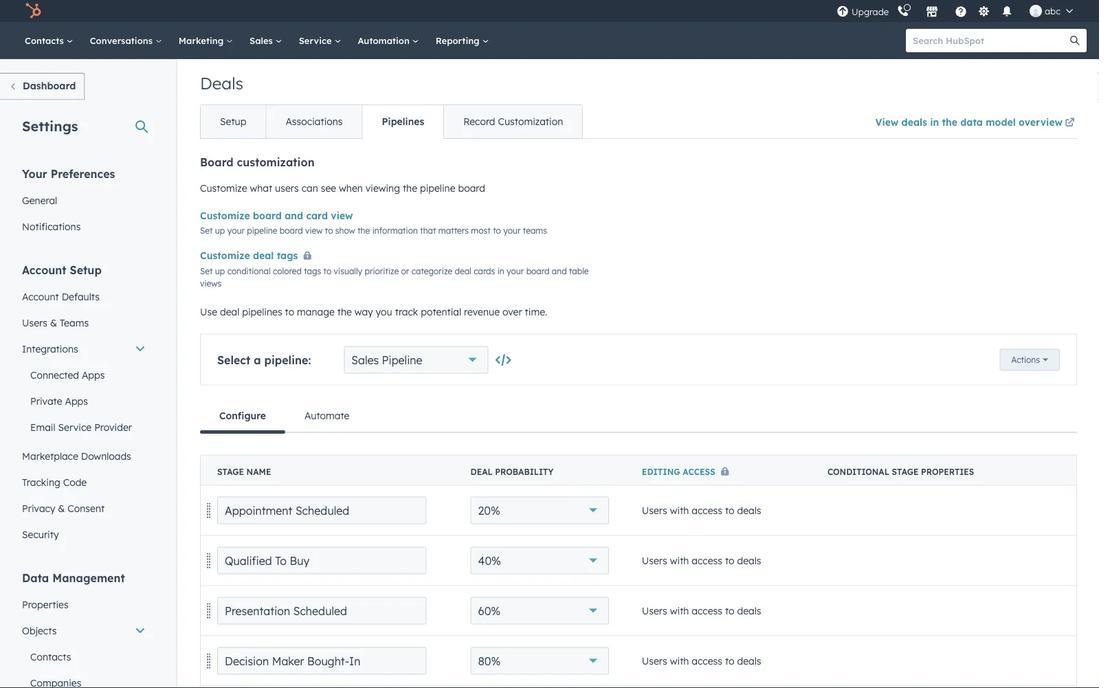 Task type: vqa. For each thing, say whether or not it's contained in the screenshot.
right sales
yes



Task type: describe. For each thing, give the bounding box(es) containing it.
users with access to deals for 60%
[[642, 605, 761, 617]]

customization
[[237, 155, 315, 169]]

objects button
[[14, 618, 154, 644]]

deals for 80%
[[737, 655, 761, 667]]

marketplace downloads link
[[14, 443, 154, 469]]

marketplaces image
[[926, 6, 939, 19]]

contacts inside data management element
[[30, 651, 71, 663]]

service link
[[291, 22, 350, 59]]

40%
[[478, 554, 501, 568]]

data
[[961, 116, 983, 128]]

with for 60%
[[670, 605, 689, 617]]

views
[[200, 278, 221, 289]]

stage name text field for 80%
[[217, 647, 427, 675]]

automate link
[[285, 399, 369, 432]]

in inside set up conditional colored tags to visually prioritize or categorize deal cards in your board and table views
[[498, 266, 504, 276]]

service inside "link"
[[299, 35, 334, 46]]

conditional stage properties
[[828, 466, 974, 477]]

private apps link
[[14, 388, 154, 414]]

0 vertical spatial contacts link
[[17, 22, 82, 59]]

80%
[[478, 654, 501, 668]]

privacy & consent
[[22, 502, 105, 514]]

board
[[200, 155, 234, 169]]

users for 20%
[[642, 504, 667, 517]]

dashboard
[[23, 80, 76, 92]]

pipeline for your
[[247, 225, 277, 235]]

email service provider link
[[14, 414, 154, 440]]

conversations link
[[82, 22, 170, 59]]

and inside customize board and card view set up your pipeline board view to show the information that matters most to your teams
[[285, 210, 303, 222]]

upgrade image
[[837, 6, 849, 18]]

set inside customize board and card view set up your pipeline board view to show the information that matters most to your teams
[[200, 225, 213, 235]]

your
[[22, 167, 47, 180]]

configure
[[219, 409, 266, 421]]

stage name
[[217, 466, 271, 477]]

potential
[[421, 306, 461, 318]]

deal inside set up conditional colored tags to visually prioritize or categorize deal cards in your board and table views
[[455, 266, 472, 276]]

up inside customize board and card view set up your pipeline board view to show the information that matters most to your teams
[[215, 225, 225, 235]]

stage contract sent is currently in position 5. reorder it by using the up and down arrow keys. element
[[200, 686, 1077, 688]]

security link
[[14, 521, 154, 548]]

with for 40%
[[670, 555, 689, 567]]

track
[[395, 306, 418, 318]]

deal
[[471, 466, 493, 477]]

pipeline for the
[[420, 182, 456, 194]]

select
[[217, 353, 250, 367]]

tracking code link
[[14, 469, 154, 495]]

notifications link
[[14, 213, 154, 240]]

properties
[[22, 598, 68, 611]]

table
[[569, 266, 589, 276]]

help button
[[950, 0, 973, 22]]

board down what
[[253, 210, 282, 222]]

properties
[[921, 466, 974, 477]]

with for 20%
[[670, 504, 689, 517]]

what
[[250, 182, 272, 194]]

the left data
[[942, 116, 958, 128]]

users for 60%
[[642, 605, 667, 617]]

deals for 20%
[[737, 504, 761, 517]]

overview
[[1019, 116, 1063, 128]]

way
[[355, 306, 373, 318]]

1 vertical spatial view
[[305, 225, 323, 235]]

gary orlando image
[[1030, 5, 1042, 17]]

tracking
[[22, 476, 60, 488]]

record customization
[[464, 116, 563, 128]]

deal probability
[[471, 466, 554, 477]]

board customization
[[200, 155, 315, 169]]

board down customize board and card view button
[[280, 225, 303, 235]]

up inside set up conditional colored tags to visually prioritize or categorize deal cards in your board and table views
[[215, 266, 225, 276]]

stage name text field for 20%
[[217, 497, 427, 524]]

& for users
[[50, 317, 57, 329]]

pipeline
[[382, 353, 423, 367]]

connected
[[30, 369, 79, 381]]

account setup element
[[14, 262, 154, 548]]

actions button
[[1000, 349, 1060, 371]]

view
[[876, 116, 899, 128]]

reporting link
[[427, 22, 497, 59]]

search button
[[1064, 29, 1087, 52]]

categorize
[[412, 266, 452, 276]]

customization
[[498, 116, 563, 128]]

editing
[[642, 466, 680, 477]]

customize board and card view button
[[200, 208, 353, 224]]

settings link
[[976, 4, 993, 18]]

pipelines
[[242, 306, 282, 318]]

users with access to deals for 40%
[[642, 555, 761, 567]]

users & teams
[[22, 317, 89, 329]]

to inside stage decision maker bought-in is currently in position 4. reorder it by using the up and down arrow keys. element
[[725, 655, 735, 667]]

marketplace
[[22, 450, 78, 462]]

customize for customize what users can see when viewing the pipeline board
[[200, 182, 247, 194]]

notifications
[[22, 220, 81, 232]]

privacy
[[22, 502, 55, 514]]

users with access to deals for 80%
[[642, 655, 761, 667]]

customize for customize board and card view set up your pipeline board view to show the information that matters most to your teams
[[200, 210, 250, 222]]

use
[[200, 306, 217, 318]]

privacy & consent link
[[14, 495, 154, 521]]

set up conditional colored tags to visually prioritize or categorize deal cards in your board and table views
[[200, 266, 589, 289]]

deal for customize deal tags
[[253, 250, 274, 262]]

data management
[[22, 571, 125, 585]]

80% button
[[471, 647, 609, 675]]

downloads
[[81, 450, 131, 462]]

the inside customize board and card view set up your pipeline board view to show the information that matters most to your teams
[[358, 225, 370, 235]]

account defaults
[[22, 290, 100, 303]]

marketing
[[179, 35, 226, 46]]

menu containing abc
[[835, 0, 1083, 22]]

sales pipeline
[[352, 353, 423, 367]]

viewing
[[366, 182, 400, 194]]

pipelines
[[382, 116, 424, 128]]

visually
[[334, 266, 362, 276]]

stage name text field for 60%
[[217, 597, 427, 625]]

calling icon image
[[897, 5, 910, 18]]

model
[[986, 116, 1016, 128]]

users inside users & teams link
[[22, 317, 47, 329]]

service inside account setup element
[[58, 421, 92, 433]]

60%
[[478, 604, 501, 618]]

setup link
[[201, 105, 266, 138]]

to inside set up conditional colored tags to visually prioritize or categorize deal cards in your board and table views
[[324, 266, 332, 276]]

card
[[306, 210, 328, 222]]

tags inside set up conditional colored tags to visually prioritize or categorize deal cards in your board and table views
[[304, 266, 321, 276]]

email service provider
[[30, 421, 132, 433]]

automate
[[305, 409, 350, 421]]

automation link
[[350, 22, 427, 59]]

stage decision maker bought-in is currently in position 4. reorder it by using the up and down arrow keys. element
[[200, 636, 1077, 686]]

tags inside 'button'
[[277, 250, 298, 262]]



Task type: locate. For each thing, give the bounding box(es) containing it.
conditional
[[227, 266, 271, 276]]

20%
[[478, 504, 500, 517]]

deals
[[902, 116, 927, 128], [737, 504, 761, 517], [737, 555, 761, 567], [737, 605, 761, 617], [737, 655, 761, 667]]

select a pipeline:
[[217, 353, 311, 367]]

cards
[[474, 266, 495, 276]]

deal up conditional
[[253, 250, 274, 262]]

and left card
[[285, 210, 303, 222]]

1 account from the top
[[22, 263, 66, 277]]

account
[[22, 263, 66, 277], [22, 290, 59, 303]]

stage name text field inside stage presentation scheduled is currently in position 3. reorder it by using the up and down arrow keys. element
[[217, 597, 427, 625]]

users inside stage qualified to buy is currently in position 2. reorder it by using the up and down arrow keys. element
[[642, 555, 667, 567]]

with inside stage qualified to buy is currently in position 2. reorder it by using the up and down arrow keys. element
[[670, 555, 689, 567]]

1 horizontal spatial view
[[331, 210, 353, 222]]

in right "cards"
[[498, 266, 504, 276]]

account for account defaults
[[22, 290, 59, 303]]

0 vertical spatial sales
[[250, 35, 275, 46]]

with inside stage appointment scheduled is currently in position 1. reorder it by using the up and down arrow keys. element
[[670, 504, 689, 517]]

0 vertical spatial up
[[215, 225, 225, 235]]

dashboard link
[[0, 73, 85, 100]]

open popover to copy the internal identifier of the stage. image
[[497, 354, 510, 367]]

users up integrations
[[22, 317, 47, 329]]

pipeline
[[420, 182, 456, 194], [247, 225, 277, 235]]

configure link
[[200, 399, 285, 434]]

stage name text field inside stage decision maker bought-in is currently in position 4. reorder it by using the up and down arrow keys. element
[[217, 647, 427, 675]]

users
[[22, 317, 47, 329], [642, 504, 667, 517], [642, 555, 667, 567], [642, 605, 667, 617], [642, 655, 667, 667]]

view deals in the data model overview link
[[876, 107, 1077, 138]]

access for 60%
[[692, 605, 723, 617]]

view down card
[[305, 225, 323, 235]]

sales right marketing link
[[250, 35, 275, 46]]

with for 80%
[[670, 655, 689, 667]]

contacts down hubspot 'link'
[[25, 35, 66, 46]]

to inside stage presentation scheduled is currently in position 3. reorder it by using the up and down arrow keys. element
[[725, 605, 735, 617]]

set up customize deal tags
[[200, 225, 213, 235]]

associations
[[286, 116, 343, 128]]

users with access to deals inside stage presentation scheduled is currently in position 3. reorder it by using the up and down arrow keys. element
[[642, 605, 761, 617]]

3 users with access to deals from the top
[[642, 605, 761, 617]]

apps for connected apps
[[82, 369, 105, 381]]

1 customize from the top
[[200, 182, 247, 194]]

1 stage name text field from the top
[[217, 547, 427, 574]]

0 horizontal spatial tags
[[277, 250, 298, 262]]

name
[[247, 466, 271, 477]]

customize deal tags
[[200, 250, 298, 262]]

pipeline down customize board and card view button
[[247, 225, 277, 235]]

0 vertical spatial setup
[[220, 116, 246, 128]]

deals inside stage presentation scheduled is currently in position 3. reorder it by using the up and down arrow keys. element
[[737, 605, 761, 617]]

deals inside stage qualified to buy is currently in position 2. reorder it by using the up and down arrow keys. element
[[737, 555, 761, 567]]

manage
[[297, 306, 335, 318]]

general link
[[14, 187, 154, 213]]

apps up email service provider
[[65, 395, 88, 407]]

1 vertical spatial tags
[[304, 266, 321, 276]]

apps for private apps
[[65, 395, 88, 407]]

settings image
[[978, 6, 990, 18]]

pipeline inside customize board and card view set up your pipeline board view to show the information that matters most to your teams
[[247, 225, 277, 235]]

pipeline stages element
[[200, 455, 1077, 688]]

actions
[[1012, 355, 1040, 365]]

customize inside 'button'
[[200, 250, 250, 262]]

data
[[22, 571, 49, 585]]

stage appointment scheduled is currently in position 1. reorder it by using the up and down arrow keys. element
[[200, 485, 1077, 536]]

2 up from the top
[[215, 266, 225, 276]]

1 vertical spatial up
[[215, 266, 225, 276]]

teams
[[523, 225, 547, 235]]

1 link opens in a new window image from the top
[[1065, 115, 1075, 131]]

access inside "button"
[[683, 466, 716, 477]]

that
[[420, 225, 436, 235]]

3 customize from the top
[[200, 250, 250, 262]]

access for 40%
[[692, 555, 723, 567]]

editing access button
[[642, 466, 735, 477]]

account up "users & teams"
[[22, 290, 59, 303]]

in left data
[[930, 116, 939, 128]]

probability
[[495, 466, 554, 477]]

0 vertical spatial view
[[331, 210, 353, 222]]

marketplaces button
[[918, 0, 947, 22]]

deal right use
[[220, 306, 240, 318]]

customize up conditional
[[200, 250, 250, 262]]

stage name text field inside stage appointment scheduled is currently in position 1. reorder it by using the up and down arrow keys. element
[[217, 497, 427, 524]]

general
[[22, 194, 57, 206]]

setup down the deals
[[220, 116, 246, 128]]

2 stage name text field from the top
[[217, 647, 427, 675]]

revenue
[[464, 306, 500, 318]]

with up stage presentation scheduled is currently in position 3. reorder it by using the up and down arrow keys. element
[[670, 555, 689, 567]]

and inside set up conditional colored tags to visually prioritize or categorize deal cards in your board and table views
[[552, 266, 567, 276]]

apps down integrations button
[[82, 369, 105, 381]]

access for 20%
[[692, 504, 723, 517]]

set up views
[[200, 266, 213, 276]]

up up customize deal tags
[[215, 225, 225, 235]]

navigation
[[200, 105, 583, 139]]

1 with from the top
[[670, 504, 689, 517]]

email
[[30, 421, 55, 433]]

navigation containing setup
[[200, 105, 583, 139]]

contacts link down objects
[[14, 644, 154, 670]]

with inside stage presentation scheduled is currently in position 3. reorder it by using the up and down arrow keys. element
[[670, 605, 689, 617]]

1 horizontal spatial tags
[[304, 266, 321, 276]]

0 vertical spatial tags
[[277, 250, 298, 262]]

your up customize deal tags
[[227, 225, 245, 235]]

20% button
[[471, 497, 609, 524]]

over
[[503, 306, 522, 318]]

customize board and card view set up your pipeline board view to show the information that matters most to your teams
[[200, 210, 547, 235]]

your inside set up conditional colored tags to visually prioritize or categorize deal cards in your board and table views
[[507, 266, 524, 276]]

view
[[331, 210, 353, 222], [305, 225, 323, 235]]

deal left "cards"
[[455, 266, 472, 276]]

and left table
[[552, 266, 567, 276]]

users up stage presentation scheduled is currently in position 3. reorder it by using the up and down arrow keys. element
[[642, 555, 667, 567]]

matters
[[439, 225, 469, 235]]

2 with from the top
[[670, 555, 689, 567]]

with inside stage decision maker bought-in is currently in position 4. reorder it by using the up and down arrow keys. element
[[670, 655, 689, 667]]

private
[[30, 395, 62, 407]]

0 vertical spatial and
[[285, 210, 303, 222]]

integrations
[[22, 343, 78, 355]]

users for 80%
[[642, 655, 667, 667]]

2 users with access to deals from the top
[[642, 555, 761, 567]]

0 vertical spatial deal
[[253, 250, 274, 262]]

& for privacy
[[58, 502, 65, 514]]

objects
[[22, 625, 57, 637]]

sales inside popup button
[[352, 353, 379, 367]]

board up time.
[[526, 266, 550, 276]]

1 vertical spatial pipeline
[[247, 225, 277, 235]]

users inside stage decision maker bought-in is currently in position 4. reorder it by using the up and down arrow keys. element
[[642, 655, 667, 667]]

0 vertical spatial service
[[299, 35, 334, 46]]

private apps
[[30, 395, 88, 407]]

sales for sales
[[250, 35, 275, 46]]

1 users with access to deals from the top
[[642, 504, 761, 517]]

users with access to deals for 20%
[[642, 504, 761, 517]]

0 horizontal spatial deal
[[220, 306, 240, 318]]

1 up from the top
[[215, 225, 225, 235]]

stage
[[892, 466, 919, 477]]

can
[[302, 182, 318, 194]]

hubspot link
[[17, 3, 52, 19]]

deals for 60%
[[737, 605, 761, 617]]

colored
[[273, 266, 302, 276]]

tags up colored
[[277, 250, 298, 262]]

customize down what
[[200, 210, 250, 222]]

1 vertical spatial and
[[552, 266, 567, 276]]

the left way
[[337, 306, 352, 318]]

to inside stage appointment scheduled is currently in position 1. reorder it by using the up and down arrow keys. element
[[725, 504, 735, 517]]

set inside set up conditional colored tags to visually prioritize or categorize deal cards in your board and table views
[[200, 266, 213, 276]]

access inside stage presentation scheduled is currently in position 3. reorder it by using the up and down arrow keys. element
[[692, 605, 723, 617]]

deal for use deal pipelines to manage the way you track potential revenue over time.
[[220, 306, 240, 318]]

deals for 40%
[[737, 555, 761, 567]]

pipelines link
[[362, 105, 444, 138]]

0 horizontal spatial pipeline
[[247, 225, 277, 235]]

your left "teams"
[[503, 225, 521, 235]]

0 vertical spatial set
[[200, 225, 213, 235]]

1 horizontal spatial setup
[[220, 116, 246, 128]]

notifications button
[[996, 0, 1019, 22]]

access for 80%
[[692, 655, 723, 667]]

users with access to deals
[[642, 504, 761, 517], [642, 555, 761, 567], [642, 605, 761, 617], [642, 655, 761, 667]]

sales
[[250, 35, 275, 46], [352, 353, 379, 367]]

set
[[200, 225, 213, 235], [200, 266, 213, 276]]

1 vertical spatial contacts
[[30, 651, 71, 663]]

users inside stage appointment scheduled is currently in position 1. reorder it by using the up and down arrow keys. element
[[642, 504, 667, 517]]

0 vertical spatial stage name text field
[[217, 547, 427, 574]]

service right the sales link in the left of the page
[[299, 35, 334, 46]]

1 horizontal spatial in
[[930, 116, 939, 128]]

apps inside 'link'
[[65, 395, 88, 407]]

0 vertical spatial stage name text field
[[217, 497, 427, 524]]

1 vertical spatial &
[[58, 502, 65, 514]]

stage name text field inside stage qualified to buy is currently in position 2. reorder it by using the up and down arrow keys. element
[[217, 547, 427, 574]]

teams
[[60, 317, 89, 329]]

customize inside customize board and card view set up your pipeline board view to show the information that matters most to your teams
[[200, 210, 250, 222]]

deals inside stage decision maker bought-in is currently in position 4. reorder it by using the up and down arrow keys. element
[[737, 655, 761, 667]]

1 vertical spatial service
[[58, 421, 92, 433]]

setup up account defaults link
[[70, 263, 102, 277]]

your right "cards"
[[507, 266, 524, 276]]

stage
[[217, 466, 244, 477]]

0 vertical spatial account
[[22, 263, 66, 277]]

0 horizontal spatial &
[[50, 317, 57, 329]]

users with access to deals inside stage appointment scheduled is currently in position 1. reorder it by using the up and down arrow keys. element
[[642, 504, 761, 517]]

tab list
[[200, 399, 1077, 434]]

view up "show"
[[331, 210, 353, 222]]

the right viewing
[[403, 182, 417, 194]]

1 horizontal spatial and
[[552, 266, 567, 276]]

1 vertical spatial stage name text field
[[217, 597, 427, 625]]

1 horizontal spatial sales
[[352, 353, 379, 367]]

you
[[376, 306, 392, 318]]

consent
[[68, 502, 105, 514]]

sales left pipeline
[[352, 353, 379, 367]]

& left teams at the left of the page
[[50, 317, 57, 329]]

a
[[254, 353, 261, 367]]

users up stage contract sent is currently in position 5. reorder it by using the up and down arrow keys. element
[[642, 655, 667, 667]]

2 vertical spatial deal
[[220, 306, 240, 318]]

stage presentation scheduled is currently in position 3. reorder it by using the up and down arrow keys. element
[[200, 586, 1077, 636]]

0 vertical spatial &
[[50, 317, 57, 329]]

40% button
[[471, 547, 609, 574]]

1 vertical spatial contacts link
[[14, 644, 154, 670]]

1 horizontal spatial &
[[58, 502, 65, 514]]

security
[[22, 528, 59, 540]]

users inside stage presentation scheduled is currently in position 3. reorder it by using the up and down arrow keys. element
[[642, 605, 667, 617]]

management
[[52, 571, 125, 585]]

account up account defaults
[[22, 263, 66, 277]]

code
[[63, 476, 87, 488]]

service down private apps 'link'
[[58, 421, 92, 433]]

users with access to deals inside stage qualified to buy is currently in position 2. reorder it by using the up and down arrow keys. element
[[642, 555, 761, 567]]

0 horizontal spatial and
[[285, 210, 303, 222]]

users for 40%
[[642, 555, 667, 567]]

users with access to deals inside stage decision maker bought-in is currently in position 4. reorder it by using the up and down arrow keys. element
[[642, 655, 761, 667]]

0 horizontal spatial view
[[305, 225, 323, 235]]

notifications image
[[1001, 6, 1013, 19]]

customize what users can see when viewing the pipeline board
[[200, 182, 485, 194]]

1 horizontal spatial deal
[[253, 250, 274, 262]]

2 link opens in a new window image from the top
[[1065, 118, 1075, 128]]

0 vertical spatial customize
[[200, 182, 247, 194]]

1 vertical spatial customize
[[200, 210, 250, 222]]

2 horizontal spatial deal
[[455, 266, 472, 276]]

connected apps
[[30, 369, 105, 381]]

the right "show"
[[358, 225, 370, 235]]

0 vertical spatial in
[[930, 116, 939, 128]]

Stage name text field
[[217, 547, 427, 574], [217, 597, 427, 625]]

with up stage decision maker bought-in is currently in position 4. reorder it by using the up and down arrow keys. element
[[670, 605, 689, 617]]

contacts link down hubspot 'link'
[[17, 22, 82, 59]]

setup
[[220, 116, 246, 128], [70, 263, 102, 277]]

up up views
[[215, 266, 225, 276]]

up
[[215, 225, 225, 235], [215, 266, 225, 276]]

& right privacy
[[58, 502, 65, 514]]

stage name text field for 40%
[[217, 547, 427, 574]]

tab list containing configure
[[200, 399, 1077, 434]]

users
[[275, 182, 299, 194]]

record
[[464, 116, 495, 128]]

reporting
[[436, 35, 482, 46]]

marketing link
[[170, 22, 241, 59]]

4 with from the top
[[670, 655, 689, 667]]

automation
[[358, 35, 412, 46]]

customize down board
[[200, 182, 247, 194]]

1 vertical spatial set
[[200, 266, 213, 276]]

1 vertical spatial apps
[[65, 395, 88, 407]]

1 vertical spatial account
[[22, 290, 59, 303]]

board customization element
[[200, 155, 1077, 290]]

sales pipeline button
[[344, 346, 488, 374]]

calling icon button
[[892, 2, 915, 20]]

0 horizontal spatial sales
[[250, 35, 275, 46]]

account setup
[[22, 263, 102, 277]]

board up most
[[458, 182, 485, 194]]

0 vertical spatial apps
[[82, 369, 105, 381]]

2 stage name text field from the top
[[217, 597, 427, 625]]

0 vertical spatial pipeline
[[420, 182, 456, 194]]

data management element
[[14, 570, 154, 688]]

access inside stage qualified to buy is currently in position 2. reorder it by using the up and down arrow keys. element
[[692, 555, 723, 567]]

0 vertical spatial contacts
[[25, 35, 66, 46]]

2 set from the top
[[200, 266, 213, 276]]

customize for customize deal tags
[[200, 250, 250, 262]]

1 vertical spatial setup
[[70, 263, 102, 277]]

1 set from the top
[[200, 225, 213, 235]]

access inside stage appointment scheduled is currently in position 1. reorder it by using the up and down arrow keys. element
[[692, 504, 723, 517]]

2 account from the top
[[22, 290, 59, 303]]

Stage name text field
[[217, 497, 427, 524], [217, 647, 427, 675]]

with down editing access
[[670, 504, 689, 517]]

deal
[[253, 250, 274, 262], [455, 266, 472, 276], [220, 306, 240, 318]]

0 horizontal spatial service
[[58, 421, 92, 433]]

users & teams link
[[14, 310, 154, 336]]

menu
[[835, 0, 1083, 22]]

1 horizontal spatial service
[[299, 35, 334, 46]]

most
[[471, 225, 491, 235]]

1 stage name text field from the top
[[217, 497, 427, 524]]

board inside set up conditional colored tags to visually prioritize or categorize deal cards in your board and table views
[[526, 266, 550, 276]]

2 customize from the top
[[200, 210, 250, 222]]

1 vertical spatial in
[[498, 266, 504, 276]]

sales link
[[241, 22, 291, 59]]

pipeline up the that
[[420, 182, 456, 194]]

hubspot image
[[25, 3, 41, 19]]

help image
[[955, 6, 967, 19]]

connected apps link
[[14, 362, 154, 388]]

with up stage contract sent is currently in position 5. reorder it by using the up and down arrow keys. element
[[670, 655, 689, 667]]

deal inside 'button'
[[253, 250, 274, 262]]

account for account setup
[[22, 263, 66, 277]]

users up stage decision maker bought-in is currently in position 4. reorder it by using the up and down arrow keys. element
[[642, 605, 667, 617]]

your preferences
[[22, 167, 115, 180]]

2 vertical spatial customize
[[200, 250, 250, 262]]

stage qualified to buy is currently in position 2. reorder it by using the up and down arrow keys. element
[[200, 536, 1077, 586]]

Search HubSpot search field
[[906, 29, 1075, 52]]

1 horizontal spatial pipeline
[[420, 182, 456, 194]]

deals inside stage appointment scheduled is currently in position 1. reorder it by using the up and down arrow keys. element
[[737, 504, 761, 517]]

your
[[227, 225, 245, 235], [503, 225, 521, 235], [507, 266, 524, 276]]

users down editing
[[642, 504, 667, 517]]

4 users with access to deals from the top
[[642, 655, 761, 667]]

link opens in a new window image
[[1065, 115, 1075, 131], [1065, 118, 1075, 128]]

3 with from the top
[[670, 605, 689, 617]]

0 horizontal spatial in
[[498, 266, 504, 276]]

1 vertical spatial stage name text field
[[217, 647, 427, 675]]

1 vertical spatial deal
[[455, 266, 472, 276]]

sales for sales pipeline
[[352, 353, 379, 367]]

contacts down objects
[[30, 651, 71, 663]]

tags right colored
[[304, 266, 321, 276]]

search image
[[1070, 36, 1080, 45]]

0 horizontal spatial setup
[[70, 263, 102, 277]]

access inside stage decision maker bought-in is currently in position 4. reorder it by using the up and down arrow keys. element
[[692, 655, 723, 667]]

your preferences element
[[14, 166, 154, 240]]

1 vertical spatial sales
[[352, 353, 379, 367]]



